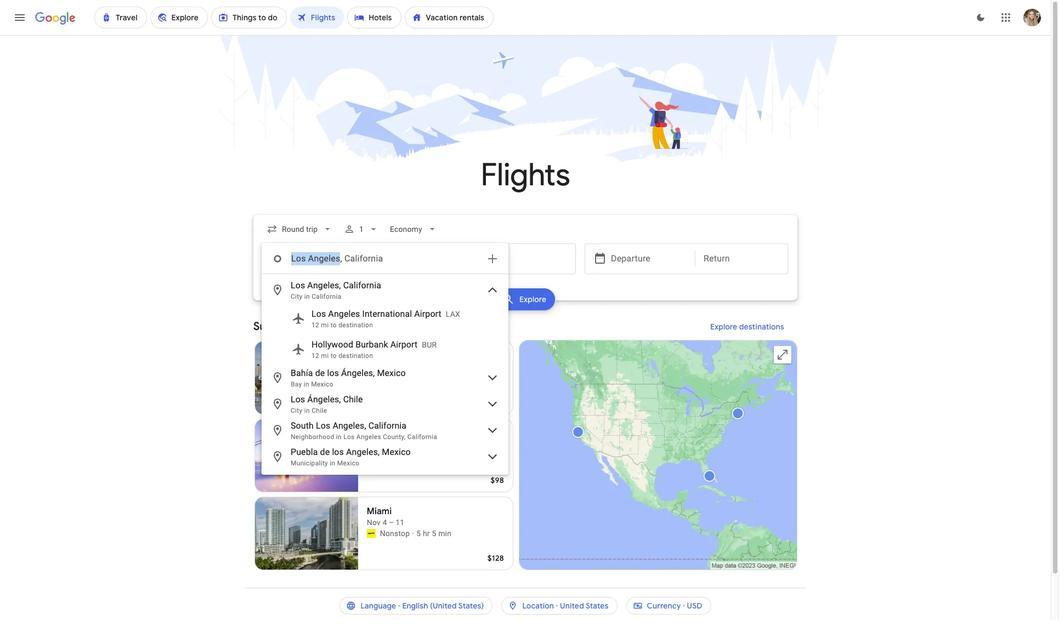 Task type: vqa. For each thing, say whether or not it's contained in the screenshot.
bottommost Explore
yes



Task type: describe. For each thing, give the bounding box(es) containing it.
san
[[367, 428, 382, 439]]

california right ‌,
[[344, 253, 383, 264]]

2 5 from the left
[[432, 529, 436, 538]]

enter your origin dialog
[[262, 243, 508, 475]]

ángeles, inside los ángeles, chile city in chile
[[307, 394, 341, 405]]

miami
[[367, 506, 392, 517]]

bahía de los ángeles, mexico bay in mexico
[[291, 368, 406, 388]]

to inside los angeles international airport lax 12 mi to destination
[[331, 321, 337, 329]]

california up trips on the left bottom of the page
[[312, 293, 341, 301]]

angeles inside "south los angeles, california neighborhood in los angeles county, california"
[[356, 433, 381, 441]]

los inside los angeles international airport lax 12 mi to destination
[[312, 309, 326, 319]]

city for los ángeles, chile
[[291, 407, 303, 415]]

nov
[[367, 518, 381, 527]]

dec inside san francisco dec 25, 2023 – jan 3, 2024
[[367, 440, 380, 449]]

puebla de los angeles, mexico option
[[262, 444, 508, 470]]

2024
[[444, 440, 462, 449]]

Flight search field
[[245, 215, 806, 475]]

toggle nearby airports for south los angeles, california image
[[486, 424, 499, 437]]

in inside bahía de los ángeles, mexico bay in mexico
[[304, 381, 309, 388]]

san francisco dec 25, 2023 – jan 3, 2024
[[367, 428, 462, 449]]

miami nov 4 – 11
[[367, 506, 404, 527]]

airport inside los angeles international airport lax 12 mi to destination
[[414, 309, 441, 319]]

0 horizontal spatial chile
[[312, 407, 327, 415]]

california up county, on the bottom of page
[[368, 421, 406, 431]]

hr
[[423, 529, 430, 538]]

in inside "south los angeles, california neighborhood in los angeles county, california"
[[336, 433, 342, 441]]

bur
[[422, 341, 437, 349]]

angeles, inside the puebla de los angeles, mexico municipality in mexico
[[346, 447, 380, 457]]

Return text field
[[704, 244, 779, 274]]

12 inside the hollywood burbank airport bur 12 mi to destination
[[312, 352, 319, 360]]

main menu image
[[13, 11, 26, 24]]

english
[[402, 601, 428, 611]]

1 horizontal spatial chile
[[343, 394, 363, 405]]

united
[[560, 601, 584, 611]]

explore for explore
[[520, 295, 547, 304]]

to inside the hollywood burbank airport bur 12 mi to destination
[[331, 352, 337, 360]]

mi inside the hollywood burbank airport bur 12 mi to destination
[[321, 352, 329, 360]]

2023 – jan
[[395, 440, 434, 449]]

mexico down boston on the bottom
[[377, 368, 406, 378]]

de for bahía
[[315, 368, 325, 378]]

in inside 'los angeles, california city in california'
[[304, 293, 310, 301]]

boston
[[367, 350, 396, 361]]

128 US dollars text field
[[488, 553, 504, 563]]

suggested trips from los angeles
[[253, 320, 425, 333]]

los inside los ángeles, chile city in chile
[[291, 394, 305, 405]]

los inside 'los angeles, california city in california'
[[291, 280, 305, 291]]

municipality
[[291, 460, 328, 467]]

los angeles international airport lax 12 mi to destination
[[312, 309, 460, 329]]

neighborhood
[[291, 433, 334, 441]]

los inside region
[[364, 320, 381, 333]]

location
[[522, 601, 554, 611]]

trips
[[311, 320, 334, 333]]

min
[[438, 529, 451, 538]]

south los angeles, california neighborhood in los angeles county, california
[[291, 421, 437, 441]]

mexico up los ángeles, chile city in chile
[[311, 381, 333, 388]]

destinations
[[739, 322, 784, 332]]

158 US dollars text field
[[487, 398, 504, 408]]

nonstop for nov
[[380, 529, 410, 538]]

1 button
[[340, 216, 384, 242]]

1 5 from the left
[[416, 529, 421, 538]]

in inside los ángeles, chile city in chile
[[304, 407, 310, 415]]

nonstop for francisco
[[380, 451, 410, 460]]

airport inside the hollywood burbank airport bur 12 mi to destination
[[390, 340, 418, 350]]

suggested
[[253, 320, 308, 333]]

‌,
[[340, 253, 342, 264]]

county,
[[383, 433, 406, 441]]

explore destinations button
[[697, 314, 797, 340]]

toggle nearby airports for los angeles, california image
[[486, 284, 499, 297]]

los up neighborhood
[[316, 421, 330, 431]]

de for puebla
[[320, 447, 330, 457]]

dec inside boston dec 2 – 9
[[367, 363, 380, 371]]

(united
[[430, 601, 457, 611]]

city for los angeles, california
[[291, 293, 303, 301]]

los up the puebla de los angeles, mexico municipality in mexico
[[343, 433, 355, 441]]

toggle nearby airports for puebla de los angeles, mexico image
[[486, 450, 499, 463]]



Task type: locate. For each thing, give the bounding box(es) containing it.
explore inside suggested trips from los angeles region
[[710, 322, 737, 332]]

de up municipality
[[320, 447, 330, 457]]

$128
[[488, 553, 504, 563]]

california
[[344, 253, 383, 264], [343, 280, 381, 291], [312, 293, 341, 301], [368, 421, 406, 431], [407, 433, 437, 441]]

2 vertical spatial angeles
[[356, 433, 381, 441]]

language
[[361, 601, 396, 611]]

airport left lax
[[414, 309, 441, 319]]

explore right toggle nearby airports for los angeles, california image
[[520, 295, 547, 304]]

south
[[291, 421, 314, 431]]

Departure text field
[[611, 244, 687, 274]]

international
[[362, 309, 412, 319]]

angeles, inside 'los angeles, california city in california'
[[307, 280, 341, 291]]

nonstop down 25,
[[380, 451, 410, 460]]

puebla
[[291, 447, 318, 457]]

1 city from the top
[[291, 293, 303, 301]]

2 to from the top
[[331, 352, 337, 360]]

francisco
[[384, 428, 424, 439]]

explore
[[520, 295, 547, 304], [710, 322, 737, 332]]

suggested trips from los angeles region
[[253, 314, 797, 575]]

1 horizontal spatial 5
[[432, 529, 436, 538]]

ángeles,
[[341, 368, 375, 378], [307, 394, 341, 405]]

angeles inside los angeles international airport lax 12 mi to destination
[[328, 309, 360, 319]]

usd
[[687, 601, 702, 611]]

de right bahía
[[315, 368, 325, 378]]

hollywood burbank airport (bur) option
[[262, 334, 508, 365]]

1 vertical spatial airport
[[390, 340, 418, 350]]

south los angeles, california option
[[262, 417, 508, 444]]

1 mi from the top
[[321, 321, 329, 329]]

1 vertical spatial dec
[[367, 440, 380, 449]]

2 mi from the top
[[321, 352, 329, 360]]

ángeles, inside bahía de los ángeles, mexico bay in mexico
[[341, 368, 375, 378]]

4 – 11
[[383, 518, 404, 527]]

city inside los ángeles, chile city in chile
[[291, 407, 303, 415]]

los ángeles, chile option
[[262, 391, 508, 417]]

1 vertical spatial chile
[[312, 407, 327, 415]]

mexico down county, on the bottom of page
[[382, 447, 411, 457]]

2 dec from the top
[[367, 440, 380, 449]]

city
[[291, 293, 303, 301], [291, 407, 303, 415]]

los angeles, california city in california
[[291, 280, 381, 301]]

Where else? text field
[[291, 246, 479, 272]]

0 horizontal spatial explore
[[520, 295, 547, 304]]

explore for explore destinations
[[710, 322, 737, 332]]

2 city from the top
[[291, 407, 303, 415]]

los angeles, california option
[[262, 277, 508, 303]]

flights
[[481, 156, 570, 195]]

explore left destinations at the right
[[710, 322, 737, 332]]

1 vertical spatial ángeles,
[[307, 394, 341, 405]]

1 vertical spatial angeles,
[[333, 421, 366, 431]]

1 vertical spatial city
[[291, 407, 303, 415]]

angeles, down "south los angeles, california neighborhood in los angeles county, california" at the left
[[346, 447, 380, 457]]

to down hollywood
[[331, 352, 337, 360]]

in right municipality
[[330, 460, 335, 467]]

12 up hollywood
[[312, 321, 319, 329]]

mexico
[[377, 368, 406, 378], [311, 381, 333, 388], [382, 447, 411, 457], [337, 460, 359, 467]]

list box
[[262, 274, 508, 474]]

None field
[[262, 219, 337, 239], [386, 219, 442, 239], [262, 219, 337, 239], [386, 219, 442, 239]]

1 to from the top
[[331, 321, 337, 329]]

0 vertical spatial destination
[[339, 321, 373, 329]]

25,
[[382, 440, 393, 449]]

chile
[[343, 394, 363, 405], [312, 407, 327, 415]]

hollywood
[[312, 340, 353, 350]]

lax
[[446, 310, 460, 319]]

0 vertical spatial ángeles,
[[341, 368, 375, 378]]

city up south on the left of the page
[[291, 407, 303, 415]]

chile up south on the left of the page
[[312, 407, 327, 415]]

1 vertical spatial 12
[[312, 352, 319, 360]]

in right bay
[[304, 381, 309, 388]]

explore button
[[495, 289, 555, 310]]

angeles, left the san
[[333, 421, 366, 431]]

1 horizontal spatial ángeles,
[[341, 368, 375, 378]]

12 down hollywood
[[312, 352, 319, 360]]

in
[[304, 293, 310, 301], [304, 381, 309, 388], [304, 407, 310, 415], [336, 433, 342, 441], [330, 460, 335, 467]]

toggle nearby airports for bahía de los ángeles, mexico image
[[486, 371, 499, 384]]

0 vertical spatial dec
[[367, 363, 380, 371]]

bay
[[291, 381, 302, 388]]

3,
[[436, 440, 442, 449]]

currency
[[647, 601, 681, 611]]

dec down the san
[[367, 440, 380, 449]]

0 vertical spatial 12
[[312, 321, 319, 329]]

0 vertical spatial angeles
[[328, 309, 360, 319]]

ángeles, down the hollywood burbank airport bur 12 mi to destination at bottom
[[341, 368, 375, 378]]

los down hollywood
[[327, 368, 339, 378]]

airport
[[414, 309, 441, 319], [390, 340, 418, 350]]

angeles, down ‌,
[[307, 280, 341, 291]]

1 vertical spatial de
[[320, 447, 330, 457]]

ángeles, down bahía de los ángeles, mexico bay in mexico
[[307, 394, 341, 405]]

destination inside los angeles international airport lax 12 mi to destination
[[339, 321, 373, 329]]

puebla de los angeles, mexico municipality in mexico
[[291, 447, 411, 467]]

0 vertical spatial explore
[[520, 295, 547, 304]]

0 vertical spatial nonstop
[[380, 374, 410, 382]]

los
[[327, 368, 339, 378], [332, 447, 344, 457]]

nonstop for dec
[[380, 374, 410, 382]]

burbank
[[355, 340, 388, 350]]

spirit image
[[367, 529, 376, 538]]

angeles up from
[[328, 309, 360, 319]]

bahía de los ángeles, mexico option
[[262, 365, 508, 391]]

los up 'suggested'
[[291, 280, 305, 291]]

dec
[[367, 363, 380, 371], [367, 440, 380, 449]]

mi down hollywood
[[321, 352, 329, 360]]

2 nonstop from the top
[[380, 451, 410, 460]]

 image
[[412, 528, 414, 539]]

angeles up united image
[[356, 433, 381, 441]]

0 horizontal spatial ángeles,
[[307, 394, 341, 405]]

12 inside los angeles international airport lax 12 mi to destination
[[312, 321, 319, 329]]

los ángeles, chile city in chile
[[291, 394, 363, 415]]

explore destinations
[[710, 322, 784, 332]]

5 hr 5 min
[[416, 529, 451, 538]]

los for angeles,
[[332, 447, 344, 457]]

in inside the puebla de los angeles, mexico municipality in mexico
[[330, 460, 335, 467]]

boston dec 2 – 9
[[367, 350, 400, 371]]

angeles
[[328, 309, 360, 319], [384, 320, 425, 333], [356, 433, 381, 441]]

5
[[416, 529, 421, 538], [432, 529, 436, 538]]

nonstop down the 4 – 11
[[380, 529, 410, 538]]

0 vertical spatial mi
[[321, 321, 329, 329]]

5 right hr
[[432, 529, 436, 538]]

united states
[[560, 601, 609, 611]]

english (united states)
[[402, 601, 484, 611]]

angeles down international
[[384, 320, 425, 333]]

de inside bahía de los ángeles, mexico bay in mexico
[[315, 368, 325, 378]]

los inside bahía de los ángeles, mexico bay in mexico
[[327, 368, 339, 378]]

hollywood burbank airport bur 12 mi to destination
[[312, 340, 437, 360]]

0 vertical spatial to
[[331, 321, 337, 329]]

5 left hr
[[416, 529, 421, 538]]

1 vertical spatial nonstop
[[380, 451, 410, 460]]

2 vertical spatial nonstop
[[380, 529, 410, 538]]

1 destination from the top
[[339, 321, 373, 329]]

angeles, inside "south los angeles, california neighborhood in los angeles county, california"
[[333, 421, 366, 431]]

mi up hollywood
[[321, 321, 329, 329]]

mi
[[321, 321, 329, 329], [321, 352, 329, 360]]

de
[[315, 368, 325, 378], [320, 447, 330, 457]]

0 vertical spatial city
[[291, 293, 303, 301]]

98 US dollars text field
[[491, 476, 504, 485]]

de inside the puebla de los angeles, mexico municipality in mexico
[[320, 447, 330, 457]]

‌, california
[[340, 253, 383, 264]]

destination
[[339, 321, 373, 329], [339, 352, 373, 360]]

1 vertical spatial los
[[332, 447, 344, 457]]

1 dec from the top
[[367, 363, 380, 371]]

united image
[[367, 374, 376, 382]]

toggle nearby airports for los ángeles, chile image
[[486, 398, 499, 411]]

california down ‌, california
[[343, 280, 381, 291]]

to
[[331, 321, 337, 329], [331, 352, 337, 360]]

0 vertical spatial de
[[315, 368, 325, 378]]

0 vertical spatial chile
[[343, 394, 363, 405]]

1 vertical spatial mi
[[321, 352, 329, 360]]

1 12 from the top
[[312, 321, 319, 329]]

los
[[291, 280, 305, 291], [312, 309, 326, 319], [364, 320, 381, 333], [291, 394, 305, 405], [316, 421, 330, 431], [343, 433, 355, 441]]

to up hollywood
[[331, 321, 337, 329]]

$158
[[487, 398, 504, 408]]

mexico left united image
[[337, 460, 359, 467]]

2 destination from the top
[[339, 352, 373, 360]]

united image
[[367, 451, 376, 460]]

states
[[586, 601, 609, 611]]

destination inside the hollywood burbank airport bur 12 mi to destination
[[339, 352, 373, 360]]

0 vertical spatial los
[[327, 368, 339, 378]]

explore inside flight search box
[[520, 295, 547, 304]]

angeles,
[[307, 280, 341, 291], [333, 421, 366, 431], [346, 447, 380, 457]]

origin, select multiple airports image
[[486, 252, 499, 265]]

from
[[336, 320, 361, 333]]

in up 'suggested'
[[304, 293, 310, 301]]

2 – 9
[[382, 363, 400, 371]]

2 12 from the top
[[312, 352, 319, 360]]

1 vertical spatial angeles
[[384, 320, 425, 333]]

destination up burbank
[[339, 321, 373, 329]]

city inside 'los angeles, california city in california'
[[291, 293, 303, 301]]

3 nonstop from the top
[[380, 529, 410, 538]]

chile down bahía de los ángeles, mexico bay in mexico
[[343, 394, 363, 405]]

1 horizontal spatial explore
[[710, 322, 737, 332]]

bahía
[[291, 368, 313, 378]]

california right county, on the bottom of page
[[407, 433, 437, 441]]

1 nonstop from the top
[[380, 374, 410, 382]]

angeles inside region
[[384, 320, 425, 333]]

in up the puebla de los angeles, mexico municipality in mexico
[[336, 433, 342, 441]]

$98
[[491, 476, 504, 485]]

0 vertical spatial angeles,
[[307, 280, 341, 291]]

dec up united icon
[[367, 363, 380, 371]]

airport up boston on the bottom
[[390, 340, 418, 350]]

12
[[312, 321, 319, 329], [312, 352, 319, 360]]

los up burbank
[[364, 320, 381, 333]]

1 vertical spatial destination
[[339, 352, 373, 360]]

los up trips on the left bottom of the page
[[312, 309, 326, 319]]

list box inside enter your origin dialog
[[262, 274, 508, 474]]

los for ángeles,
[[327, 368, 339, 378]]

in up south on the left of the page
[[304, 407, 310, 415]]

nonstop
[[380, 374, 410, 382], [380, 451, 410, 460], [380, 529, 410, 538]]

los down neighborhood
[[332, 447, 344, 457]]

0 vertical spatial airport
[[414, 309, 441, 319]]

los inside the puebla de los angeles, mexico municipality in mexico
[[332, 447, 344, 457]]

los angeles international airport (lax) option
[[262, 303, 508, 334]]

states)
[[458, 601, 484, 611]]

destination down burbank
[[339, 352, 373, 360]]

nonstop down 2 – 9
[[380, 374, 410, 382]]

los down bay
[[291, 394, 305, 405]]

2 vertical spatial angeles,
[[346, 447, 380, 457]]

1 vertical spatial explore
[[710, 322, 737, 332]]

0 horizontal spatial 5
[[416, 529, 421, 538]]

1 vertical spatial to
[[331, 352, 337, 360]]

change appearance image
[[968, 4, 994, 31]]

mi inside los angeles international airport lax 12 mi to destination
[[321, 321, 329, 329]]

city up 'suggested'
[[291, 293, 303, 301]]

1
[[359, 225, 364, 234]]

list box containing los angeles, california
[[262, 274, 508, 474]]



